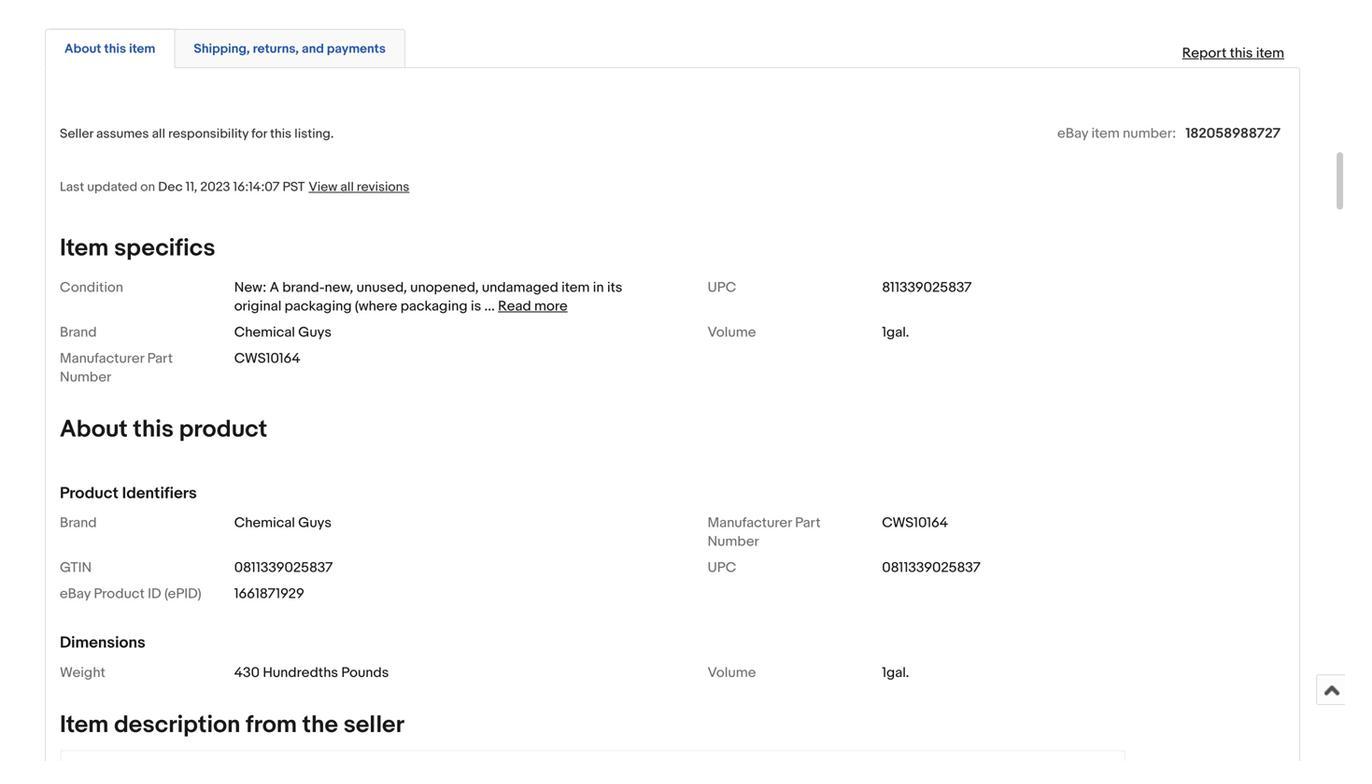 Task type: vqa. For each thing, say whether or not it's contained in the screenshot.
number:
yes



Task type: locate. For each thing, give the bounding box(es) containing it.
description
[[114, 711, 241, 740]]

1 vertical spatial chemical
[[234, 515, 295, 532]]

2 upc from the top
[[708, 560, 737, 577]]

this up assumes
[[104, 41, 126, 57]]

ebay left number: on the right of page
[[1058, 125, 1089, 142]]

id
[[148, 586, 161, 603]]

430
[[234, 665, 260, 682]]

1 vertical spatial upc
[[708, 560, 737, 577]]

manufacturer part number
[[60, 350, 173, 386], [708, 515, 821, 551]]

ebay for ebay product id (epid)
[[60, 586, 91, 603]]

product left identifiers at the left bottom of page
[[60, 484, 119, 504]]

item
[[60, 234, 109, 263], [60, 711, 109, 740]]

about up seller
[[64, 41, 101, 57]]

0 vertical spatial manufacturer
[[60, 350, 144, 367]]

upc for 0811339025837
[[708, 560, 737, 577]]

tab list
[[45, 25, 1301, 68]]

811339025837
[[883, 279, 972, 296]]

1 1gal. from the top
[[883, 324, 910, 341]]

2 brand from the top
[[60, 515, 97, 532]]

1 vertical spatial 1gal.
[[883, 665, 910, 682]]

number:
[[1124, 125, 1177, 142]]

1 vertical spatial manufacturer part number
[[708, 515, 821, 551]]

0 vertical spatial upc
[[708, 279, 737, 296]]

this
[[104, 41, 126, 57], [1231, 45, 1254, 61], [270, 126, 292, 142], [133, 415, 174, 444]]

item
[[129, 41, 156, 57], [1257, 45, 1285, 61], [1092, 125, 1120, 142], [562, 279, 590, 296]]

1 0811339025837 from the left
[[234, 560, 333, 577]]

0 horizontal spatial part
[[147, 350, 173, 367]]

1 horizontal spatial manufacturer
[[708, 515, 792, 532]]

specifics
[[114, 234, 215, 263]]

dec
[[158, 179, 183, 195]]

ebay
[[1058, 125, 1089, 142], [60, 586, 91, 603]]

430 hundredths pounds
[[234, 665, 389, 682]]

0 vertical spatial brand
[[60, 324, 97, 341]]

brand down 'condition'
[[60, 324, 97, 341]]

about this product
[[60, 415, 267, 444]]

0 horizontal spatial manufacturer
[[60, 350, 144, 367]]

1 chemical from the top
[[234, 324, 295, 341]]

1 horizontal spatial 0811339025837
[[883, 560, 981, 577]]

2 chemical from the top
[[234, 515, 295, 532]]

about inside button
[[64, 41, 101, 57]]

revisions
[[357, 179, 410, 195]]

brand-
[[282, 279, 325, 296]]

1 volume from the top
[[708, 324, 756, 341]]

0 vertical spatial chemical guys
[[234, 324, 332, 341]]

chemical
[[234, 324, 295, 341], [234, 515, 295, 532]]

2 0811339025837 from the left
[[883, 560, 981, 577]]

product
[[179, 415, 267, 444]]

0811339025837 for gtin
[[234, 560, 333, 577]]

chemical up 1661871929
[[234, 515, 295, 532]]

0 vertical spatial 1gal.
[[883, 324, 910, 341]]

0 horizontal spatial 0811339025837
[[234, 560, 333, 577]]

this inside report this item link
[[1231, 45, 1254, 61]]

this inside about this item button
[[104, 41, 126, 57]]

2 1gal. from the top
[[883, 665, 910, 682]]

this right report
[[1231, 45, 1254, 61]]

part
[[147, 350, 173, 367], [795, 515, 821, 532]]

is
[[471, 298, 482, 315]]

report this item
[[1183, 45, 1285, 61]]

about this item button
[[64, 40, 156, 58]]

ebay down gtin
[[60, 586, 91, 603]]

unused,
[[357, 279, 407, 296]]

brand up gtin
[[60, 515, 97, 532]]

1 chemical guys from the top
[[234, 324, 332, 341]]

guys down brand- in the left top of the page
[[298, 324, 332, 341]]

guys
[[298, 324, 332, 341], [298, 515, 332, 532]]

item right report
[[1257, 45, 1285, 61]]

1 vertical spatial all
[[341, 179, 354, 195]]

1 vertical spatial volume
[[708, 665, 756, 682]]

1 vertical spatial chemical guys
[[234, 515, 332, 532]]

0811339025837
[[234, 560, 333, 577], [883, 560, 981, 577]]

this for about this item
[[104, 41, 126, 57]]

0 vertical spatial manufacturer part number
[[60, 350, 173, 386]]

0 vertical spatial item
[[60, 234, 109, 263]]

0811339025837 for upc
[[883, 560, 981, 577]]

1 vertical spatial brand
[[60, 515, 97, 532]]

(where
[[355, 298, 398, 315]]

this up identifiers at the left bottom of page
[[133, 415, 174, 444]]

volume
[[708, 324, 756, 341], [708, 665, 756, 682]]

1 vertical spatial manufacturer
[[708, 515, 792, 532]]

1 item from the top
[[60, 234, 109, 263]]

about up product identifiers on the bottom left of page
[[60, 415, 128, 444]]

1 vertical spatial item
[[60, 711, 109, 740]]

1 horizontal spatial part
[[795, 515, 821, 532]]

1 guys from the top
[[298, 324, 332, 341]]

1 horizontal spatial ebay
[[1058, 125, 1089, 142]]

brand
[[60, 324, 97, 341], [60, 515, 97, 532]]

item specifics
[[60, 234, 215, 263]]

chemical guys
[[234, 324, 332, 341], [234, 515, 332, 532]]

chemical guys down original
[[234, 324, 332, 341]]

packaging
[[285, 298, 352, 315], [401, 298, 468, 315]]

1 vertical spatial guys
[[298, 515, 332, 532]]

0 vertical spatial volume
[[708, 324, 756, 341]]

manufacturer
[[60, 350, 144, 367], [708, 515, 792, 532]]

new:
[[234, 279, 267, 296]]

packaging down unopened,
[[401, 298, 468, 315]]

0 vertical spatial part
[[147, 350, 173, 367]]

16:14:07
[[233, 179, 280, 195]]

...
[[485, 298, 495, 315]]

1 vertical spatial ebay
[[60, 586, 91, 603]]

1 brand from the top
[[60, 324, 97, 341]]

1 vertical spatial product
[[94, 586, 145, 603]]

0 vertical spatial cws10164
[[234, 350, 301, 367]]

read
[[498, 298, 531, 315]]

item inside "new: a brand-new, unused, unopened, undamaged item in its original packaging (where packaging is ..."
[[562, 279, 590, 296]]

seller assumes all responsibility for this listing.
[[60, 126, 334, 142]]

1661871929
[[234, 586, 304, 603]]

0 horizontal spatial manufacturer part number
[[60, 350, 173, 386]]

shipping,
[[194, 41, 250, 57]]

0 vertical spatial ebay
[[1058, 125, 1089, 142]]

pst
[[283, 179, 305, 195]]

1 vertical spatial part
[[795, 515, 821, 532]]

cws10164
[[234, 350, 301, 367], [883, 515, 949, 532]]

item up 'condition'
[[60, 234, 109, 263]]

number
[[60, 369, 111, 386], [708, 534, 760, 551]]

brand for manufacturer part number
[[60, 515, 97, 532]]

2 chemical guys from the top
[[234, 515, 332, 532]]

all right assumes
[[152, 126, 165, 142]]

for
[[252, 126, 267, 142]]

item down weight
[[60, 711, 109, 740]]

1 horizontal spatial number
[[708, 534, 760, 551]]

1 upc from the top
[[708, 279, 737, 296]]

0 vertical spatial all
[[152, 126, 165, 142]]

1gal. for chemical guys
[[883, 324, 910, 341]]

upc
[[708, 279, 737, 296], [708, 560, 737, 577]]

1gal.
[[883, 324, 910, 341], [883, 665, 910, 682]]

original
[[234, 298, 282, 315]]

guys up 1661871929
[[298, 515, 332, 532]]

0 vertical spatial chemical
[[234, 324, 295, 341]]

1 vertical spatial cws10164
[[883, 515, 949, 532]]

item left shipping,
[[129, 41, 156, 57]]

182058988727
[[1186, 125, 1281, 142]]

0 vertical spatial guys
[[298, 324, 332, 341]]

seller
[[344, 711, 405, 740]]

about for about this product
[[60, 415, 128, 444]]

from
[[246, 711, 297, 740]]

1 horizontal spatial manufacturer part number
[[708, 515, 821, 551]]

0 horizontal spatial ebay
[[60, 586, 91, 603]]

a
[[270, 279, 279, 296]]

0 horizontal spatial packaging
[[285, 298, 352, 315]]

all right view
[[341, 179, 354, 195]]

all
[[152, 126, 165, 142], [341, 179, 354, 195]]

2 item from the top
[[60, 711, 109, 740]]

this right for
[[270, 126, 292, 142]]

2 packaging from the left
[[401, 298, 468, 315]]

condition
[[60, 279, 123, 296]]

product
[[60, 484, 119, 504], [94, 586, 145, 603]]

gtin
[[60, 560, 92, 577]]

2 volume from the top
[[708, 665, 756, 682]]

and
[[302, 41, 324, 57]]

chemical guys up 1661871929
[[234, 515, 332, 532]]

0 vertical spatial number
[[60, 369, 111, 386]]

(epid)
[[164, 586, 202, 603]]

chemical down original
[[234, 324, 295, 341]]

product left id
[[94, 586, 145, 603]]

1 horizontal spatial packaging
[[401, 298, 468, 315]]

item left in
[[562, 279, 590, 296]]

0 horizontal spatial cws10164
[[234, 350, 301, 367]]

returns,
[[253, 41, 299, 57]]

2 guys from the top
[[298, 515, 332, 532]]

assumes
[[96, 126, 149, 142]]

volume for chemical guys
[[708, 324, 756, 341]]

shipping, returns, and payments
[[194, 41, 386, 57]]

report this item link
[[1174, 35, 1295, 71]]

on
[[140, 179, 155, 195]]

1 vertical spatial about
[[60, 415, 128, 444]]

about
[[64, 41, 101, 57], [60, 415, 128, 444]]

weight
[[60, 665, 105, 682]]

0 vertical spatial about
[[64, 41, 101, 57]]

packaging down brand- in the left top of the page
[[285, 298, 352, 315]]

more
[[535, 298, 568, 315]]



Task type: describe. For each thing, give the bounding box(es) containing it.
view
[[309, 179, 338, 195]]

about for about this item
[[64, 41, 101, 57]]

2023
[[200, 179, 230, 195]]

ebay for ebay item number: 182058988727
[[1058, 125, 1089, 142]]

guys for manufacturer part number
[[298, 515, 332, 532]]

listing.
[[295, 126, 334, 142]]

tab list containing about this item
[[45, 25, 1301, 68]]

0 vertical spatial product
[[60, 484, 119, 504]]

chemical for manufacturer part number
[[234, 515, 295, 532]]

new: a brand-new, unused, unopened, undamaged item in its original packaging (where packaging is ...
[[234, 279, 623, 315]]

identifiers
[[122, 484, 197, 504]]

ebay item number: 182058988727
[[1058, 125, 1281, 142]]

1 packaging from the left
[[285, 298, 352, 315]]

pounds
[[342, 665, 389, 682]]

chemical guys for manufacturer part number
[[234, 515, 332, 532]]

brand for volume
[[60, 324, 97, 341]]

item inside button
[[129, 41, 156, 57]]

hundredths
[[263, 665, 338, 682]]

guys for volume
[[298, 324, 332, 341]]

undamaged
[[482, 279, 559, 296]]

11,
[[186, 179, 197, 195]]

the
[[302, 711, 338, 740]]

report
[[1183, 45, 1227, 61]]

view all revisions link
[[305, 178, 410, 195]]

chemical guys for volume
[[234, 324, 332, 341]]

shipping, returns, and payments button
[[194, 40, 386, 58]]

seller
[[60, 126, 93, 142]]

responsibility
[[168, 126, 249, 142]]

updated
[[87, 179, 138, 195]]

item for item description from the seller
[[60, 711, 109, 740]]

item left number: on the right of page
[[1092, 125, 1120, 142]]

read more
[[498, 298, 568, 315]]

0 horizontal spatial number
[[60, 369, 111, 386]]

dimensions
[[60, 634, 146, 653]]

upc for 811339025837
[[708, 279, 737, 296]]

1 horizontal spatial cws10164
[[883, 515, 949, 532]]

payments
[[327, 41, 386, 57]]

1gal. for 430 hundredths pounds
[[883, 665, 910, 682]]

last updated on dec 11, 2023 16:14:07 pst view all revisions
[[60, 179, 410, 195]]

its
[[608, 279, 623, 296]]

read more button
[[498, 298, 568, 315]]

last
[[60, 179, 84, 195]]

ebay product id (epid)
[[60, 586, 202, 603]]

volume for 430 hundredths pounds
[[708, 665, 756, 682]]

item description from the seller
[[60, 711, 405, 740]]

in
[[593, 279, 604, 296]]

unopened,
[[410, 279, 479, 296]]

this for about this product
[[133, 415, 174, 444]]

0 horizontal spatial all
[[152, 126, 165, 142]]

this for report this item
[[1231, 45, 1254, 61]]

about this item
[[64, 41, 156, 57]]

new,
[[325, 279, 354, 296]]

product identifiers
[[60, 484, 197, 504]]

1 vertical spatial number
[[708, 534, 760, 551]]

item for item specifics
[[60, 234, 109, 263]]

chemical for volume
[[234, 324, 295, 341]]

1 horizontal spatial all
[[341, 179, 354, 195]]



